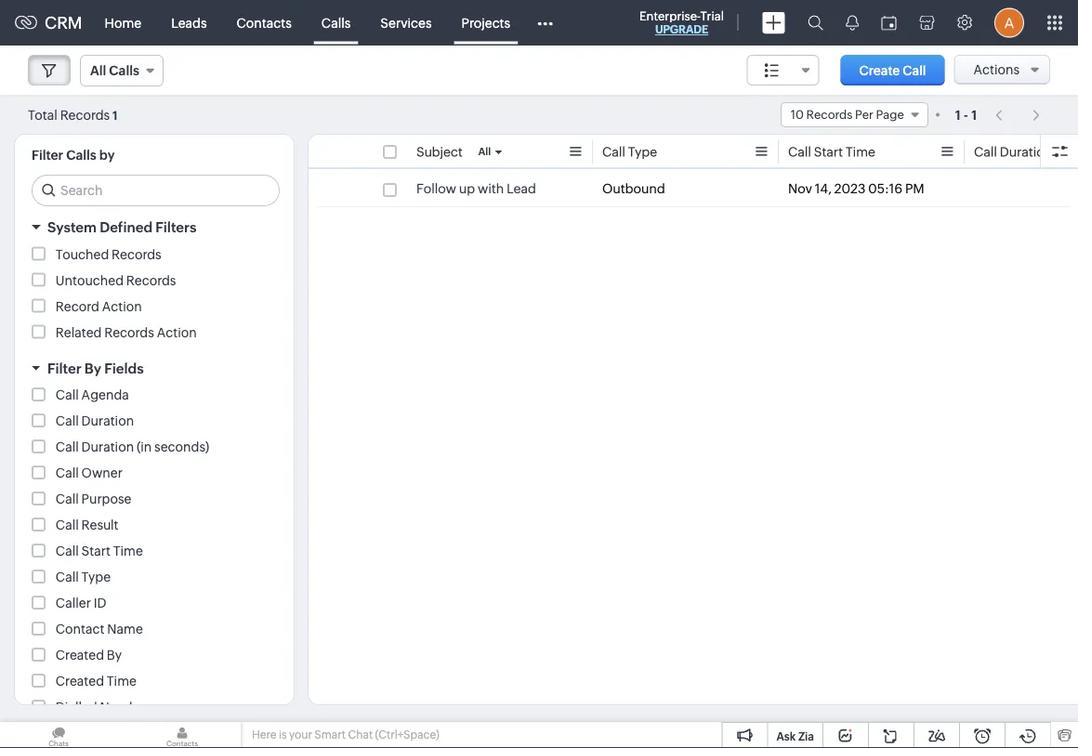 Task type: locate. For each thing, give the bounding box(es) containing it.
all for all calls
[[90, 63, 106, 78]]

navigation
[[987, 101, 1051, 128]]

call
[[903, 63, 927, 78], [603, 145, 626, 159], [788, 145, 812, 159], [974, 145, 998, 159], [56, 388, 79, 403], [56, 414, 79, 429], [56, 440, 79, 455], [56, 466, 79, 481], [56, 492, 79, 507], [56, 518, 79, 533], [56, 544, 79, 559], [56, 570, 79, 585]]

created by
[[56, 648, 122, 663]]

1 created from the top
[[56, 648, 104, 663]]

by down name
[[107, 648, 122, 663]]

2 created from the top
[[56, 674, 104, 689]]

1 for 1 - 1
[[972, 107, 977, 122]]

0 horizontal spatial start
[[81, 544, 111, 559]]

(in
[[137, 440, 152, 455]]

calls inside field
[[109, 63, 139, 78]]

your
[[289, 729, 312, 742]]

0 vertical spatial all
[[90, 63, 106, 78]]

call up caller at the left bottom of the page
[[56, 570, 79, 585]]

chat
[[348, 729, 373, 742]]

records inside field
[[807, 108, 853, 122]]

1 vertical spatial created
[[56, 674, 104, 689]]

by up the call agenda
[[84, 360, 101, 377]]

1 vertical spatial calls
[[109, 63, 139, 78]]

calls down home link
[[109, 63, 139, 78]]

duration up owner
[[81, 440, 134, 455]]

created
[[56, 648, 104, 663], [56, 674, 104, 689]]

0 horizontal spatial by
[[84, 360, 101, 377]]

0 horizontal spatial call duration
[[56, 414, 134, 429]]

type up the id
[[81, 570, 111, 585]]

All Calls field
[[80, 55, 164, 86]]

all calls
[[90, 63, 139, 78]]

created for created time
[[56, 674, 104, 689]]

1 up by
[[113, 108, 118, 122]]

1 - 1
[[956, 107, 977, 122]]

2 vertical spatial calls
[[66, 148, 96, 163]]

per
[[855, 108, 874, 122]]

type up outbound
[[628, 145, 658, 159]]

create menu element
[[751, 0, 797, 45]]

calls left services link
[[322, 15, 351, 30]]

1 vertical spatial start
[[81, 544, 111, 559]]

filter up the call agenda
[[47, 360, 81, 377]]

1 right -
[[972, 107, 977, 122]]

time up number in the left bottom of the page
[[107, 674, 137, 689]]

records up the fields on the left of page
[[104, 325, 154, 340]]

Search text field
[[33, 176, 279, 205]]

0 horizontal spatial 1
[[113, 108, 118, 122]]

chats image
[[0, 722, 117, 749]]

create call
[[860, 63, 927, 78]]

profile element
[[984, 0, 1036, 45]]

2 horizontal spatial 1
[[972, 107, 977, 122]]

all up total records 1
[[90, 63, 106, 78]]

action up related records action
[[102, 299, 142, 314]]

1 left -
[[956, 107, 961, 122]]

call right "create"
[[903, 63, 927, 78]]

-
[[964, 107, 969, 122]]

by for filter
[[84, 360, 101, 377]]

1 horizontal spatial start
[[814, 145, 843, 159]]

call up the 'nov'
[[788, 145, 812, 159]]

0 vertical spatial call start time
[[788, 145, 876, 159]]

all inside field
[[90, 63, 106, 78]]

0 horizontal spatial all
[[90, 63, 106, 78]]

is
[[279, 729, 287, 742]]

touched
[[56, 247, 109, 262]]

1 vertical spatial all
[[479, 146, 491, 158]]

time up nov 14, 2023 05:16 pm on the top
[[846, 145, 876, 159]]

calls left by
[[66, 148, 96, 163]]

0 horizontal spatial calls
[[66, 148, 96, 163]]

0 horizontal spatial action
[[102, 299, 142, 314]]

caller
[[56, 596, 91, 611]]

caller id
[[56, 596, 107, 611]]

calls
[[322, 15, 351, 30], [109, 63, 139, 78], [66, 148, 96, 163]]

call duration down "1 - 1"
[[974, 145, 1053, 159]]

untouched records
[[56, 273, 176, 288]]

1 vertical spatial action
[[157, 325, 197, 340]]

call left owner
[[56, 466, 79, 481]]

with
[[478, 181, 504, 196]]

records
[[60, 107, 110, 122], [807, 108, 853, 122], [112, 247, 162, 262], [126, 273, 176, 288], [104, 325, 154, 340]]

here
[[252, 729, 277, 742]]

1 horizontal spatial call duration
[[974, 145, 1053, 159]]

call down the call agenda
[[56, 414, 79, 429]]

created up dialled
[[56, 674, 104, 689]]

1 vertical spatial call type
[[56, 570, 111, 585]]

filter inside dropdown button
[[47, 360, 81, 377]]

None field
[[747, 55, 820, 86]]

type
[[628, 145, 658, 159], [81, 570, 111, 585]]

0 vertical spatial filter
[[32, 148, 63, 163]]

records for total
[[60, 107, 110, 122]]

projects link
[[447, 0, 526, 45]]

home
[[105, 15, 141, 30]]

0 horizontal spatial call type
[[56, 570, 111, 585]]

records down the touched records
[[126, 273, 176, 288]]

0 vertical spatial created
[[56, 648, 104, 663]]

action up 'filter by fields' dropdown button
[[157, 325, 197, 340]]

records right 10
[[807, 108, 853, 122]]

call type
[[603, 145, 658, 159], [56, 570, 111, 585]]

call result
[[56, 518, 119, 533]]

start
[[814, 145, 843, 159], [81, 544, 111, 559]]

1 vertical spatial time
[[113, 544, 143, 559]]

duration down agenda
[[81, 414, 134, 429]]

1 horizontal spatial call type
[[603, 145, 658, 159]]

(ctrl+space)
[[375, 729, 440, 742]]

by inside 'filter by fields' dropdown button
[[84, 360, 101, 377]]

records for related
[[104, 325, 154, 340]]

created for created by
[[56, 648, 104, 663]]

start up 14,
[[814, 145, 843, 159]]

call duration down the call agenda
[[56, 414, 134, 429]]

calls for filter calls by
[[66, 148, 96, 163]]

up
[[459, 181, 475, 196]]

0 vertical spatial calls
[[322, 15, 351, 30]]

contacts image
[[124, 722, 241, 749]]

time down result
[[113, 544, 143, 559]]

size image
[[765, 62, 780, 79]]

1 horizontal spatial type
[[628, 145, 658, 159]]

records for touched
[[112, 247, 162, 262]]

duration
[[1000, 145, 1053, 159], [81, 414, 134, 429], [81, 440, 134, 455]]

trial
[[701, 9, 724, 23]]

0 vertical spatial by
[[84, 360, 101, 377]]

all
[[90, 63, 106, 78], [479, 146, 491, 158]]

time
[[846, 145, 876, 159], [113, 544, 143, 559], [107, 674, 137, 689]]

nov 14, 2023 05:16 pm
[[788, 181, 925, 196]]

call type up outbound
[[603, 145, 658, 159]]

start down result
[[81, 544, 111, 559]]

0 vertical spatial action
[[102, 299, 142, 314]]

call type up caller id at the left bottom
[[56, 570, 111, 585]]

filter
[[32, 148, 63, 163], [47, 360, 81, 377]]

records down defined
[[112, 247, 162, 262]]

records up the filter calls by
[[60, 107, 110, 122]]

2 horizontal spatial calls
[[322, 15, 351, 30]]

seconds)
[[154, 440, 209, 455]]

call start time down result
[[56, 544, 143, 559]]

action
[[102, 299, 142, 314], [157, 325, 197, 340]]

0 vertical spatial call duration
[[974, 145, 1053, 159]]

call start time up 14,
[[788, 145, 876, 159]]

follow up with lead
[[417, 181, 536, 196]]

duration down actions
[[1000, 145, 1053, 159]]

all up with
[[479, 146, 491, 158]]

nov
[[788, 181, 813, 196]]

1 vertical spatial by
[[107, 648, 122, 663]]

purpose
[[81, 492, 132, 507]]

id
[[94, 596, 107, 611]]

1 vertical spatial filter
[[47, 360, 81, 377]]

actions
[[974, 62, 1020, 77]]

enterprise-
[[640, 9, 701, 23]]

0 horizontal spatial type
[[81, 570, 111, 585]]

name
[[107, 622, 143, 637]]

records for untouched
[[126, 273, 176, 288]]

1 horizontal spatial by
[[107, 648, 122, 663]]

page
[[876, 108, 905, 122]]

1 horizontal spatial all
[[479, 146, 491, 158]]

number
[[100, 700, 150, 715]]

1 vertical spatial call start time
[[56, 544, 143, 559]]

0 vertical spatial time
[[846, 145, 876, 159]]

created down contact
[[56, 648, 104, 663]]

here is your smart chat (ctrl+space)
[[252, 729, 440, 742]]

1 vertical spatial type
[[81, 570, 111, 585]]

1 horizontal spatial calls
[[109, 63, 139, 78]]

create menu image
[[762, 12, 786, 34]]

by
[[84, 360, 101, 377], [107, 648, 122, 663]]

system
[[47, 219, 97, 236]]

1 inside total records 1
[[113, 108, 118, 122]]

fields
[[104, 360, 144, 377]]

1 for total records 1
[[113, 108, 118, 122]]

signals image
[[846, 15, 859, 31]]

1
[[956, 107, 961, 122], [972, 107, 977, 122], [113, 108, 118, 122]]

filter down total
[[32, 148, 63, 163]]

2 vertical spatial time
[[107, 674, 137, 689]]

all for all
[[479, 146, 491, 158]]

0 vertical spatial start
[[814, 145, 843, 159]]

call start time
[[788, 145, 876, 159], [56, 544, 143, 559]]

subject
[[417, 145, 463, 159]]

search image
[[808, 15, 824, 31]]

related
[[56, 325, 102, 340]]

call duration
[[974, 145, 1053, 159], [56, 414, 134, 429]]

call agenda
[[56, 388, 129, 403]]



Task type: vqa. For each thing, say whether or not it's contained in the screenshot.
Outbound
yes



Task type: describe. For each thing, give the bounding box(es) containing it.
call purpose
[[56, 492, 132, 507]]

signals element
[[835, 0, 870, 46]]

0 vertical spatial type
[[628, 145, 658, 159]]

1 horizontal spatial action
[[157, 325, 197, 340]]

by
[[99, 148, 115, 163]]

follow up with lead link
[[417, 179, 536, 198]]

leads
[[171, 15, 207, 30]]

touched records
[[56, 247, 162, 262]]

2023
[[835, 181, 866, 196]]

record
[[56, 299, 99, 314]]

contact
[[56, 622, 105, 637]]

dialled number
[[56, 700, 150, 715]]

calls link
[[307, 0, 366, 45]]

call up outbound
[[603, 145, 626, 159]]

records for 10
[[807, 108, 853, 122]]

create
[[860, 63, 900, 78]]

zia
[[799, 730, 815, 743]]

call up the call owner
[[56, 440, 79, 455]]

filter for filter by fields
[[47, 360, 81, 377]]

2 vertical spatial duration
[[81, 440, 134, 455]]

outbound
[[603, 181, 666, 196]]

call up call result
[[56, 492, 79, 507]]

create call button
[[841, 55, 945, 86]]

record action
[[56, 299, 142, 314]]

0 vertical spatial call type
[[603, 145, 658, 159]]

services link
[[366, 0, 447, 45]]

contacts
[[237, 15, 292, 30]]

system defined filters button
[[15, 211, 294, 244]]

crm
[[45, 13, 82, 32]]

10 Records Per Page field
[[781, 102, 929, 127]]

crm link
[[15, 13, 82, 32]]

services
[[381, 15, 432, 30]]

upgrade
[[655, 23, 709, 36]]

calendar image
[[881, 15, 897, 30]]

1 vertical spatial duration
[[81, 414, 134, 429]]

untouched
[[56, 273, 124, 288]]

filter for filter calls by
[[32, 148, 63, 163]]

by for created
[[107, 648, 122, 663]]

ask zia
[[777, 730, 815, 743]]

created time
[[56, 674, 137, 689]]

filter by fields
[[47, 360, 144, 377]]

filters
[[156, 219, 196, 236]]

related records action
[[56, 325, 197, 340]]

1 horizontal spatial call start time
[[788, 145, 876, 159]]

contact name
[[56, 622, 143, 637]]

calls for all calls
[[109, 63, 139, 78]]

filter calls by
[[32, 148, 115, 163]]

05:16
[[869, 181, 903, 196]]

follow
[[417, 181, 457, 196]]

14,
[[815, 181, 832, 196]]

contacts link
[[222, 0, 307, 45]]

call inside button
[[903, 63, 927, 78]]

total records 1
[[28, 107, 118, 122]]

pm
[[906, 181, 925, 196]]

call left result
[[56, 518, 79, 533]]

ask
[[777, 730, 796, 743]]

call duration (in seconds)
[[56, 440, 209, 455]]

0 horizontal spatial call start time
[[56, 544, 143, 559]]

smart
[[315, 729, 346, 742]]

enterprise-trial upgrade
[[640, 9, 724, 36]]

10
[[791, 108, 804, 122]]

0 vertical spatial duration
[[1000, 145, 1053, 159]]

call down "1 - 1"
[[974, 145, 998, 159]]

10 records per page
[[791, 108, 905, 122]]

1 horizontal spatial 1
[[956, 107, 961, 122]]

filter by fields button
[[15, 352, 294, 385]]

call left agenda
[[56, 388, 79, 403]]

home link
[[90, 0, 156, 45]]

lead
[[507, 181, 536, 196]]

call owner
[[56, 466, 123, 481]]

leads link
[[156, 0, 222, 45]]

search element
[[797, 0, 835, 46]]

owner
[[81, 466, 123, 481]]

system defined filters
[[47, 219, 196, 236]]

defined
[[100, 219, 153, 236]]

total
[[28, 107, 57, 122]]

projects
[[462, 15, 511, 30]]

1 vertical spatial call duration
[[56, 414, 134, 429]]

call down call result
[[56, 544, 79, 559]]

result
[[81, 518, 119, 533]]

dialled
[[56, 700, 97, 715]]

agenda
[[81, 388, 129, 403]]

profile image
[[995, 8, 1025, 38]]

Other Modules field
[[526, 8, 565, 38]]



